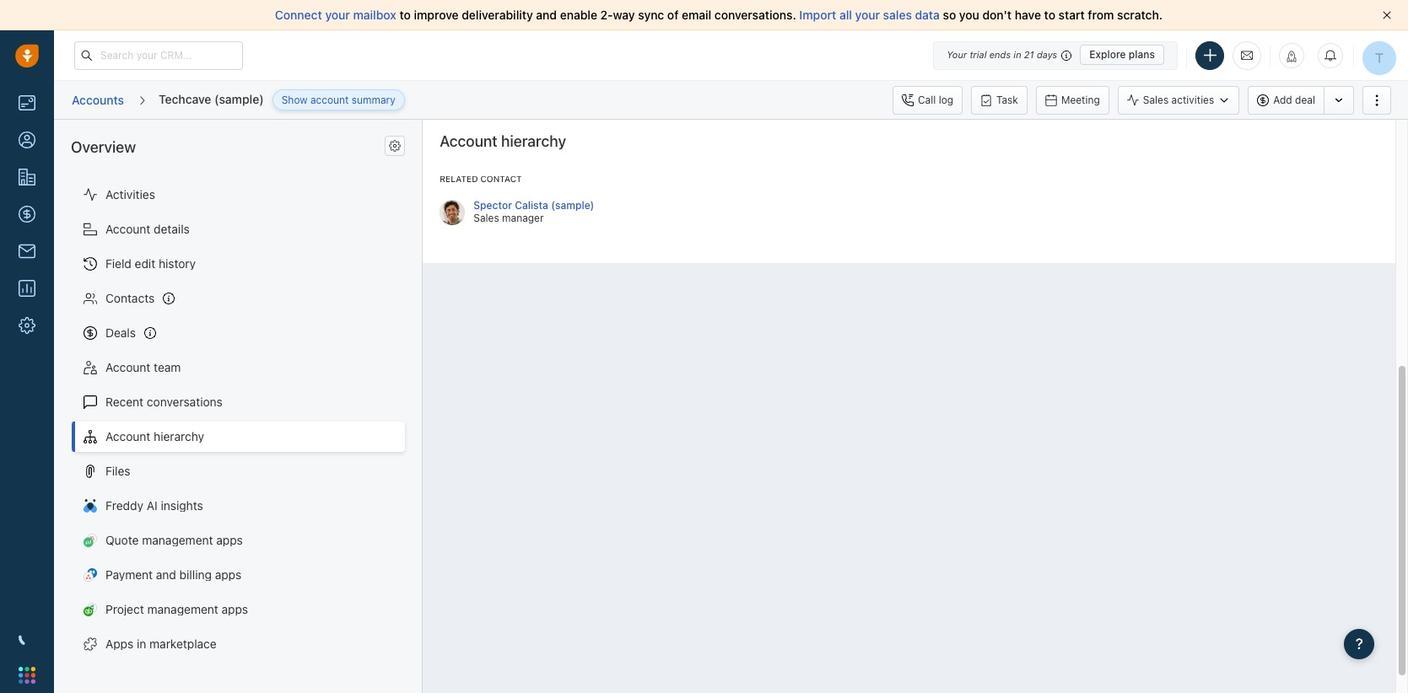 Task type: vqa. For each thing, say whether or not it's contained in the screenshot.
the leftmost the in
yes



Task type: locate. For each thing, give the bounding box(es) containing it.
1 vertical spatial in
[[137, 637, 146, 651]]

1 horizontal spatial in
[[1014, 49, 1022, 60]]

sales activities button
[[1118, 86, 1249, 114], [1118, 86, 1240, 114]]

0 horizontal spatial to
[[400, 8, 411, 22]]

and
[[536, 8, 557, 22], [156, 568, 176, 582]]

management up 'payment and billing apps'
[[142, 533, 213, 548]]

0 vertical spatial and
[[536, 8, 557, 22]]

meeting
[[1062, 93, 1100, 106]]

account hierarchy down the recent conversations
[[106, 429, 204, 444]]

1 horizontal spatial and
[[536, 8, 557, 22]]

apps
[[216, 533, 243, 548], [215, 568, 242, 582], [222, 603, 248, 617]]

billing
[[179, 568, 212, 582]]

enable
[[560, 8, 598, 22]]

(sample)
[[214, 92, 264, 106], [551, 199, 595, 212]]

hierarchy down conversations
[[154, 429, 204, 444]]

in right apps
[[137, 637, 146, 651]]

marketplace
[[150, 637, 217, 651]]

ai
[[147, 499, 158, 513]]

apps up 'payment and billing apps'
[[216, 533, 243, 548]]

1 horizontal spatial your
[[855, 8, 880, 22]]

0 horizontal spatial sales
[[474, 212, 499, 224]]

quote
[[106, 533, 139, 548]]

email image
[[1242, 48, 1253, 62]]

ends
[[990, 49, 1011, 60]]

1 your from the left
[[325, 8, 350, 22]]

your left mailbox
[[325, 8, 350, 22]]

0 vertical spatial apps
[[216, 533, 243, 548]]

and left the billing
[[156, 568, 176, 582]]

field edit history
[[106, 256, 196, 271]]

plans
[[1129, 48, 1155, 61]]

(sample) right techcave
[[214, 92, 264, 106]]

apps down 'payment and billing apps'
[[222, 603, 248, 617]]

0 horizontal spatial (sample)
[[214, 92, 264, 106]]

1 horizontal spatial to
[[1045, 8, 1056, 22]]

account hierarchy up contact
[[440, 133, 566, 151]]

to
[[400, 8, 411, 22], [1045, 8, 1056, 22]]

account hierarchy
[[440, 133, 566, 151], [106, 429, 204, 444]]

team
[[154, 360, 181, 375]]

sales left activities
[[1143, 94, 1169, 106]]

0 horizontal spatial account hierarchy
[[106, 429, 204, 444]]

hierarchy up contact
[[501, 133, 566, 151]]

your
[[325, 8, 350, 22], [855, 8, 880, 22]]

manager
[[502, 212, 544, 224]]

1 vertical spatial hierarchy
[[154, 429, 204, 444]]

1 vertical spatial management
[[147, 603, 218, 617]]

0 horizontal spatial your
[[325, 8, 350, 22]]

sales down spector
[[474, 212, 499, 224]]

0 vertical spatial management
[[142, 533, 213, 548]]

freddy ai insights
[[106, 499, 203, 513]]

recent conversations
[[106, 395, 223, 409]]

to left start
[[1045, 8, 1056, 22]]

1 vertical spatial sales
[[474, 212, 499, 224]]

insights
[[161, 499, 203, 513]]

management up marketplace
[[147, 603, 218, 617]]

1 vertical spatial (sample)
[[551, 199, 595, 212]]

and left enable
[[536, 8, 557, 22]]

2 vertical spatial apps
[[222, 603, 248, 617]]

apps right the billing
[[215, 568, 242, 582]]

(sample) right calista
[[551, 199, 595, 212]]

0 horizontal spatial hierarchy
[[154, 429, 204, 444]]

account
[[311, 94, 349, 106]]

all
[[840, 8, 852, 22]]

connect your mailbox link
[[275, 8, 400, 22]]

task
[[997, 93, 1019, 106]]

call log
[[918, 93, 954, 106]]

2-
[[601, 8, 613, 22]]

apps for quote management apps
[[216, 533, 243, 548]]

account
[[440, 133, 498, 151], [106, 222, 151, 236], [106, 360, 151, 375], [106, 429, 151, 444]]

techcave
[[159, 92, 211, 106]]

0 vertical spatial account hierarchy
[[440, 133, 566, 151]]

0 vertical spatial sales
[[1143, 94, 1169, 106]]

0 vertical spatial (sample)
[[214, 92, 264, 106]]

don't
[[983, 8, 1012, 22]]

in left 21
[[1014, 49, 1022, 60]]

1 vertical spatial account hierarchy
[[106, 429, 204, 444]]

show
[[282, 94, 308, 106]]

1 vertical spatial and
[[156, 568, 176, 582]]

add deal
[[1274, 94, 1316, 106]]

hierarchy
[[501, 133, 566, 151], [154, 429, 204, 444]]

to right mailbox
[[400, 8, 411, 22]]

(sample) inside spector calista (sample) sales manager
[[551, 199, 595, 212]]

1 horizontal spatial sales
[[1143, 94, 1169, 106]]

contacts
[[106, 291, 155, 305]]

payment and billing apps
[[106, 568, 242, 582]]

scratch.
[[1118, 8, 1163, 22]]

your
[[947, 49, 967, 60]]

spector
[[474, 199, 512, 212]]

sales inside spector calista (sample) sales manager
[[474, 212, 499, 224]]

explore plans link
[[1081, 45, 1165, 65]]

data
[[915, 8, 940, 22]]

overview
[[71, 139, 136, 157]]

conversations.
[[715, 8, 797, 22]]

0 horizontal spatial and
[[156, 568, 176, 582]]

in
[[1014, 49, 1022, 60], [137, 637, 146, 651]]

account team
[[106, 360, 181, 375]]

1 horizontal spatial (sample)
[[551, 199, 595, 212]]

your right the all
[[855, 8, 880, 22]]

management
[[142, 533, 213, 548], [147, 603, 218, 617]]

you
[[960, 8, 980, 22]]

your trial ends in 21 days
[[947, 49, 1058, 60]]

show account summary
[[282, 94, 396, 106]]

of
[[668, 8, 679, 22]]

0 horizontal spatial in
[[137, 637, 146, 651]]

1 horizontal spatial hierarchy
[[501, 133, 566, 151]]



Task type: describe. For each thing, give the bounding box(es) containing it.
connect
[[275, 8, 322, 22]]

1 horizontal spatial account hierarchy
[[440, 133, 566, 151]]

trial
[[970, 49, 987, 60]]

details
[[154, 222, 190, 236]]

account details
[[106, 222, 190, 236]]

account down recent
[[106, 429, 151, 444]]

techcave (sample)
[[159, 92, 264, 106]]

project management apps
[[106, 603, 248, 617]]

conversations
[[147, 395, 223, 409]]

so
[[943, 8, 956, 22]]

connect your mailbox to improve deliverability and enable 2-way sync of email conversations. import all your sales data so you don't have to start from scratch.
[[275, 8, 1163, 22]]

0 vertical spatial hierarchy
[[501, 133, 566, 151]]

import
[[800, 8, 837, 22]]

account up related
[[440, 133, 498, 151]]

meeting button
[[1036, 86, 1110, 114]]

summary
[[352, 94, 396, 106]]

deals
[[106, 326, 136, 340]]

contact
[[481, 174, 522, 184]]

quote management apps
[[106, 533, 243, 548]]

0 vertical spatial in
[[1014, 49, 1022, 60]]

sales activities
[[1143, 94, 1215, 106]]

management for quote
[[142, 533, 213, 548]]

spector calista (sample) sales manager
[[474, 199, 595, 224]]

edit
[[135, 256, 155, 271]]

management for project
[[147, 603, 218, 617]]

accounts
[[72, 93, 124, 107]]

freshworks switcher image
[[19, 667, 35, 684]]

add deal button
[[1249, 86, 1324, 114]]

project
[[106, 603, 144, 617]]

email
[[682, 8, 712, 22]]

deal
[[1296, 94, 1316, 106]]

log
[[939, 93, 954, 106]]

1 to from the left
[[400, 8, 411, 22]]

sync
[[638, 8, 664, 22]]

call log button
[[893, 86, 963, 114]]

account up recent
[[106, 360, 151, 375]]

calista
[[515, 199, 549, 212]]

have
[[1015, 8, 1042, 22]]

explore
[[1090, 48, 1126, 61]]

spector calista (sample) link
[[474, 199, 595, 212]]

activities
[[106, 187, 155, 202]]

start
[[1059, 8, 1085, 22]]

call
[[918, 93, 936, 106]]

account down activities
[[106, 222, 151, 236]]

explore plans
[[1090, 48, 1155, 61]]

add
[[1274, 94, 1293, 106]]

close image
[[1383, 11, 1392, 19]]

2 to from the left
[[1045, 8, 1056, 22]]

deliverability
[[462, 8, 533, 22]]

apps
[[106, 637, 134, 651]]

apps for project management apps
[[222, 603, 248, 617]]

mailbox
[[353, 8, 397, 22]]

payment
[[106, 568, 153, 582]]

mng settings image
[[389, 140, 401, 152]]

activities
[[1172, 94, 1215, 106]]

accounts link
[[71, 87, 125, 113]]

files
[[106, 464, 130, 478]]

improve
[[414, 8, 459, 22]]

import all your sales data link
[[800, 8, 943, 22]]

sales
[[883, 8, 912, 22]]

field
[[106, 256, 132, 271]]

days
[[1037, 49, 1058, 60]]

freddy
[[106, 499, 144, 513]]

from
[[1088, 8, 1115, 22]]

related
[[440, 174, 478, 184]]

related contact
[[440, 174, 522, 184]]

1 vertical spatial apps
[[215, 568, 242, 582]]

way
[[613, 8, 635, 22]]

21
[[1024, 49, 1035, 60]]

task button
[[972, 86, 1028, 114]]

apps in marketplace
[[106, 637, 217, 651]]

2 your from the left
[[855, 8, 880, 22]]

Search your CRM... text field
[[74, 41, 243, 70]]

history
[[159, 256, 196, 271]]

recent
[[106, 395, 144, 409]]



